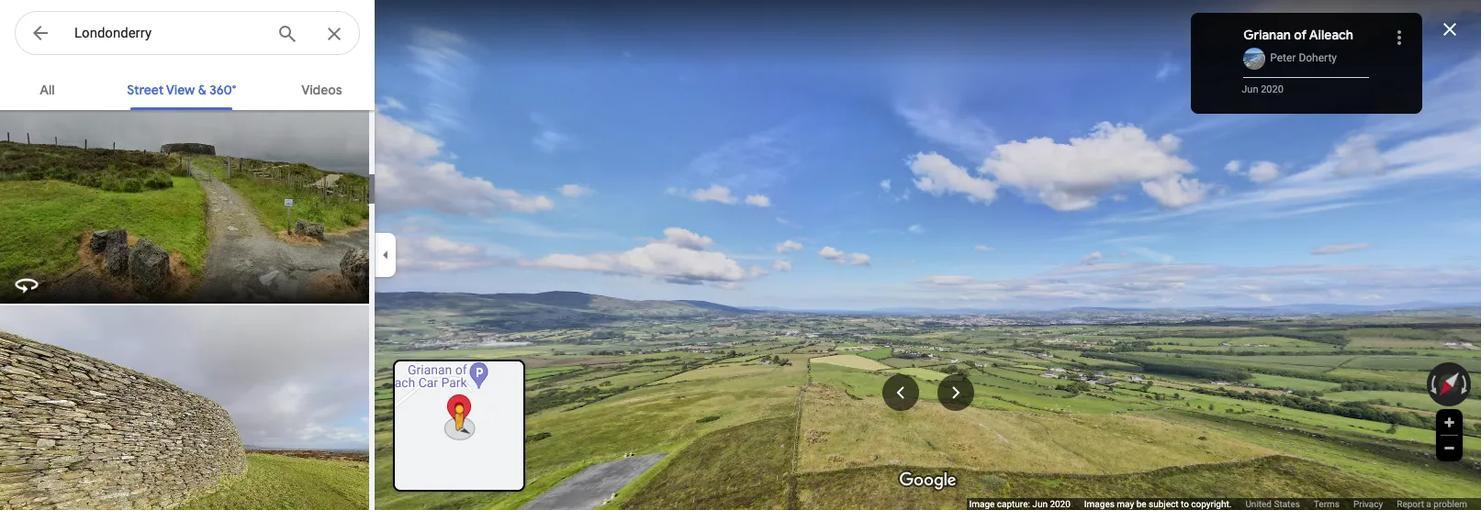 Task type: vqa. For each thing, say whether or not it's contained in the screenshot.
field
yes



Task type: describe. For each thing, give the bounding box(es) containing it.
report a problem
[[1397, 500, 1468, 510]]

report
[[1397, 500, 1424, 510]]

videos
[[301, 82, 342, 98]]

problem
[[1434, 500, 1468, 510]]

1 horizontal spatial 2020
[[1261, 84, 1284, 96]]


[[29, 20, 51, 46]]

photo 5 image
[[0, 306, 373, 511]]

capture:
[[997, 500, 1030, 510]]

all button
[[18, 66, 77, 110]]

photo 4 image
[[0, 38, 373, 304]]

tab list inside google maps element
[[0, 66, 375, 110]]

&
[[198, 82, 206, 98]]

report a problem link
[[1397, 499, 1468, 511]]

view peter doherty's profile image
[[1244, 48, 1266, 70]]

jun inside footer
[[1033, 500, 1048, 510]]

united
[[1246, 500, 1272, 510]]

view
[[166, 82, 195, 98]]

google maps element
[[0, 0, 1481, 511]]

grianan of aileach
[[1244, 27, 1354, 43]]

subject
[[1149, 500, 1179, 510]]

all
[[40, 82, 55, 98]]

Londonderry field
[[15, 11, 360, 56]]



Task type: locate. For each thing, give the bounding box(es) containing it.
terms button
[[1314, 499, 1340, 511]]

aileach
[[1310, 27, 1354, 43]]

collapse side panel image
[[376, 245, 396, 265]]

images may be subject to copyright.
[[1085, 500, 1232, 510]]

videos button
[[287, 66, 357, 110]]

1 vertical spatial 2020
[[1050, 500, 1071, 510]]

copyright.
[[1191, 500, 1232, 510]]

privacy
[[1354, 500, 1383, 510]]

footer containing image capture: jun 2020
[[969, 499, 1481, 511]]

None field
[[74, 22, 262, 44]]

street view & 360°
[[127, 82, 236, 98]]

0 vertical spatial 2020
[[1261, 84, 1284, 96]]

2020 left images
[[1050, 500, 1071, 510]]

0 vertical spatial jun
[[1242, 84, 1259, 96]]

united states button
[[1246, 499, 1300, 511]]

jun
[[1242, 84, 1259, 96], [1033, 500, 1048, 510]]

0 horizontal spatial 2020
[[1050, 500, 1071, 510]]

none field inside londonderry field
[[74, 22, 262, 44]]

jun down view peter doherty's profile image
[[1242, 84, 1259, 96]]

360°
[[209, 82, 236, 98]]

2020 down peter
[[1261, 84, 1284, 96]]

to
[[1181, 500, 1189, 510]]

united states
[[1246, 500, 1300, 510]]

grianan
[[1244, 27, 1291, 43]]

tab list containing all
[[0, 66, 375, 110]]

footer
[[969, 499, 1481, 511]]

of
[[1294, 27, 1307, 43]]

1 vertical spatial jun
[[1033, 500, 1048, 510]]

be
[[1137, 500, 1147, 510]]

may
[[1117, 500, 1134, 510]]

jun 2020
[[1242, 84, 1284, 96]]

footer inside google maps element
[[969, 499, 1481, 511]]

states
[[1274, 500, 1300, 510]]

0 horizontal spatial jun
[[1033, 500, 1048, 510]]

 search field
[[15, 11, 375, 59]]

image capture: jun 2020
[[969, 500, 1071, 510]]

a
[[1427, 500, 1432, 510]]

2020 inside footer
[[1050, 500, 1071, 510]]

jun right capture:
[[1033, 500, 1048, 510]]

privacy button
[[1354, 499, 1383, 511]]

street
[[127, 82, 164, 98]]

tab list
[[0, 66, 375, 110]]

terms
[[1314, 500, 1340, 510]]

2020
[[1261, 84, 1284, 96], [1050, 500, 1071, 510]]

zoom out image
[[1443, 442, 1457, 456]]

peter doherty
[[1270, 52, 1337, 64]]

street view & 360° button
[[112, 66, 251, 110]]

zoom in image
[[1443, 416, 1457, 430]]

photos of grianan of aileach main content
[[0, 38, 375, 511]]

images
[[1085, 500, 1115, 510]]

1 horizontal spatial jun
[[1242, 84, 1259, 96]]

doherty
[[1299, 52, 1337, 64]]

interactive map image
[[395, 362, 523, 490]]

peter
[[1270, 52, 1296, 64]]

image
[[969, 500, 995, 510]]

 button
[[15, 11, 66, 59]]

peter doherty link
[[1270, 52, 1337, 64]]



